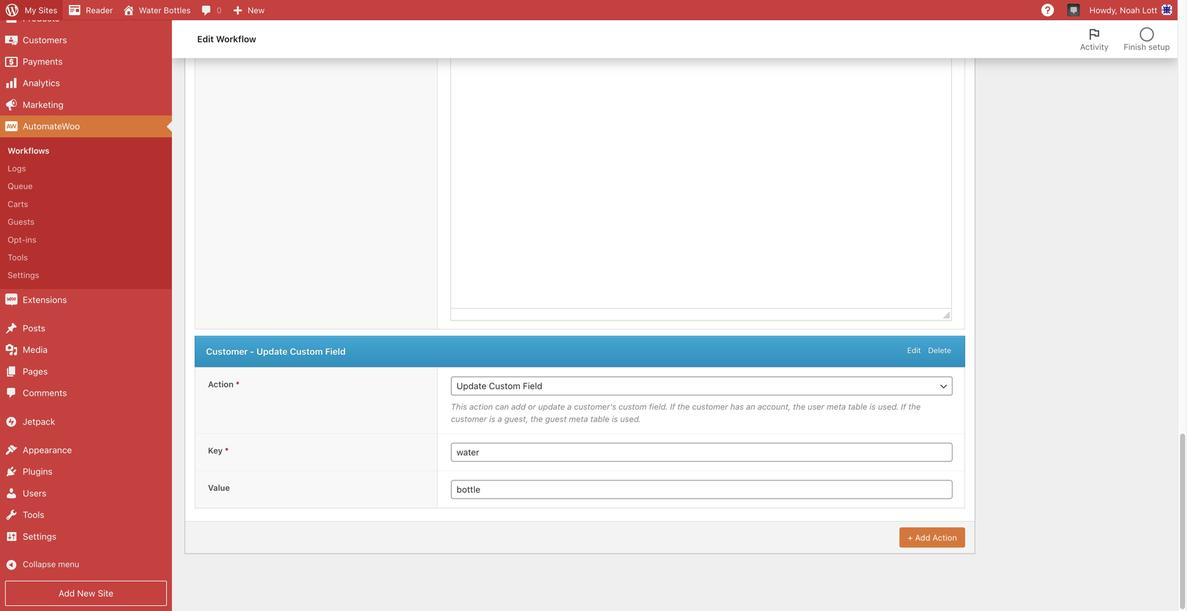 Task type: describe. For each thing, give the bounding box(es) containing it.
toolbar navigation
[[0, 0, 1178, 23]]

setup
[[1149, 42, 1170, 52]]

1 if from the left
[[670, 403, 675, 412]]

* for action *
[[236, 380, 240, 390]]

workflow
[[216, 34, 256, 44]]

has
[[730, 403, 744, 412]]

payments link
[[0, 51, 172, 73]]

logs
[[8, 164, 26, 173]]

* for key *
[[225, 446, 229, 456]]

queue
[[8, 182, 33, 191]]

tab list containing activity
[[1073, 20, 1178, 58]]

sites
[[38, 5, 57, 15]]

comments
[[23, 388, 67, 399]]

analytics
[[23, 78, 60, 88]]

queue link
[[0, 177, 172, 195]]

customer's
[[574, 403, 616, 412]]

opt-
[[8, 235, 25, 244]]

automatewoo
[[23, 121, 80, 132]]

this
[[451, 403, 467, 412]]

users link
[[0, 483, 172, 505]]

my
[[25, 5, 36, 15]]

my sites link
[[0, 0, 62, 20]]

pages
[[23, 367, 48, 377]]

opt-ins link
[[0, 231, 172, 249]]

field.
[[649, 403, 668, 412]]

collapse menu
[[23, 560, 79, 570]]

water bottles
[[139, 5, 191, 15]]

comments link
[[0, 383, 172, 404]]

+ add action link
[[900, 528, 965, 549]]

0
[[217, 5, 222, 15]]

marketing link
[[0, 94, 172, 116]]

finish
[[1124, 42, 1146, 52]]

edit for edit link
[[907, 346, 921, 355]]

workflows
[[8, 146, 49, 155]]

-
[[250, 347, 254, 357]]

1 vertical spatial tools
[[23, 510, 44, 521]]

user
[[808, 403, 824, 412]]

logs link
[[0, 160, 172, 177]]

workflows link
[[0, 142, 172, 160]]

custom
[[290, 347, 323, 357]]

guest,
[[504, 415, 528, 424]]

notification image
[[1069, 4, 1079, 15]]

guests link
[[0, 213, 172, 231]]

jetpack link
[[0, 411, 172, 433]]

1 vertical spatial settings
[[23, 532, 56, 542]]

action *
[[208, 380, 240, 390]]

edit workflow
[[197, 34, 256, 44]]

0 vertical spatial action
[[208, 380, 234, 390]]

plugins link
[[0, 462, 172, 483]]

reader
[[86, 5, 113, 15]]

customers
[[23, 35, 67, 45]]

appearance link
[[0, 440, 172, 462]]

new inside add new site link
[[77, 589, 95, 599]]

value
[[208, 484, 230, 493]]

1 settings link from the top
[[0, 267, 172, 284]]

automatewoo link
[[0, 116, 172, 137]]

ins
[[25, 235, 36, 244]]

appearance
[[23, 445, 72, 456]]

2 tools link from the top
[[0, 505, 172, 526]]

1 vertical spatial customer
[[451, 415, 487, 424]]

collapse
[[23, 560, 56, 570]]

0 horizontal spatial table
[[590, 415, 609, 424]]

customer
[[206, 347, 248, 357]]

delete
[[928, 346, 951, 355]]

paragraph
[[460, 10, 500, 19]]

water
[[139, 5, 161, 15]]

my sites
[[25, 5, 57, 15]]

0 horizontal spatial a
[[498, 415, 502, 424]]

guest
[[545, 415, 567, 424]]

noah
[[1120, 5, 1140, 15]]

1 horizontal spatial is
[[612, 415, 618, 424]]

paragraph button
[[454, 6, 526, 23]]

howdy, noah lott
[[1090, 5, 1157, 15]]

collapse menu button
[[0, 555, 172, 576]]

delete link
[[928, 346, 951, 355]]

new link
[[227, 0, 270, 20]]

opt-ins
[[8, 235, 36, 244]]

1 vertical spatial used.
[[620, 415, 641, 424]]

1 vertical spatial action
[[933, 534, 957, 543]]



Task type: vqa. For each thing, say whether or not it's contained in the screenshot.
Media link
yes



Task type: locate. For each thing, give the bounding box(es) containing it.
an
[[746, 403, 755, 412]]

add
[[511, 403, 526, 412]]

media
[[23, 345, 48, 355]]

jetpack
[[23, 417, 55, 427]]

customer - update custom field
[[206, 347, 346, 357]]

1 horizontal spatial edit
[[907, 346, 921, 355]]

edit for edit workflow
[[197, 34, 214, 44]]

1 vertical spatial add
[[59, 589, 75, 599]]

custom
[[619, 403, 647, 412]]

settings link up "extensions" link
[[0, 267, 172, 284]]

new
[[248, 5, 265, 15], [77, 589, 95, 599]]

0 vertical spatial settings link
[[0, 267, 172, 284]]

is right user
[[870, 403, 876, 412]]

0 vertical spatial a
[[567, 403, 572, 412]]

1 tools link from the top
[[0, 249, 172, 267]]

0 vertical spatial used.
[[878, 403, 899, 412]]

action right the "+"
[[933, 534, 957, 543]]

customer
[[692, 403, 728, 412], [451, 415, 487, 424]]

0 horizontal spatial add
[[59, 589, 75, 599]]

a right update
[[567, 403, 572, 412]]

products
[[23, 13, 59, 23]]

0 link
[[196, 0, 227, 20]]

add inside the + add action link
[[915, 534, 930, 543]]

add inside add new site link
[[59, 589, 75, 599]]

tab list
[[1073, 20, 1178, 58]]

add down menu
[[59, 589, 75, 599]]

1 vertical spatial *
[[225, 446, 229, 456]]

0 vertical spatial settings
[[8, 271, 39, 280]]

0 horizontal spatial is
[[489, 415, 495, 424]]

or
[[528, 403, 536, 412]]

lott
[[1142, 5, 1157, 15]]

media link
[[0, 340, 172, 361]]

carts
[[8, 199, 28, 209]]

0 vertical spatial *
[[236, 380, 240, 390]]

tools down "users"
[[23, 510, 44, 521]]

0 vertical spatial add
[[915, 534, 930, 543]]

0 horizontal spatial if
[[670, 403, 675, 412]]

2 horizontal spatial is
[[870, 403, 876, 412]]

can
[[495, 403, 509, 412]]

edit left delete link
[[907, 346, 921, 355]]

table right user
[[848, 403, 867, 412]]

0 horizontal spatial edit
[[197, 34, 214, 44]]

the
[[677, 403, 690, 412], [793, 403, 805, 412], [908, 403, 921, 412], [531, 415, 543, 424]]

edit link
[[907, 346, 921, 355]]

table
[[848, 403, 867, 412], [590, 415, 609, 424]]

finish setup button
[[1116, 20, 1178, 58]]

carts link
[[0, 195, 172, 213]]

1 horizontal spatial used.
[[878, 403, 899, 412]]

meta right user
[[827, 403, 846, 412]]

posts
[[23, 323, 45, 334]]

action down customer
[[208, 380, 234, 390]]

0 horizontal spatial new
[[77, 589, 95, 599]]

tools
[[8, 253, 28, 262], [23, 510, 44, 521]]

settings link up collapse menu dropdown button
[[0, 526, 172, 548]]

tools link
[[0, 249, 172, 267], [0, 505, 172, 526]]

action
[[208, 380, 234, 390], [933, 534, 957, 543]]

pages link
[[0, 361, 172, 383]]

0 vertical spatial tools
[[8, 253, 28, 262]]

site
[[98, 589, 113, 599]]

key *
[[208, 446, 229, 456]]

1 vertical spatial tools link
[[0, 505, 172, 526]]

0 horizontal spatial meta
[[569, 415, 588, 424]]

users
[[23, 489, 46, 499]]

analytics link
[[0, 73, 172, 94]]

1 horizontal spatial table
[[848, 403, 867, 412]]

is
[[870, 403, 876, 412], [489, 415, 495, 424], [612, 415, 618, 424]]

add
[[915, 534, 930, 543], [59, 589, 75, 599]]

customer down this
[[451, 415, 487, 424]]

the down or
[[531, 415, 543, 424]]

new inside new link
[[248, 5, 265, 15]]

1 horizontal spatial if
[[901, 403, 906, 412]]

1 horizontal spatial add
[[915, 534, 930, 543]]

meta
[[827, 403, 846, 412], [569, 415, 588, 424]]

this action can add or update a customer's custom field. if the customer has an account, the user meta table is used. if the customer is a guest, the guest meta table is used.
[[451, 403, 921, 424]]

action
[[469, 403, 493, 412]]

a down can
[[498, 415, 502, 424]]

posts link
[[0, 318, 172, 340]]

plugins
[[23, 467, 52, 477]]

extensions link
[[0, 289, 172, 311]]

add new site
[[59, 589, 113, 599]]

1 horizontal spatial *
[[236, 380, 240, 390]]

activity button
[[1073, 20, 1116, 58]]

1 vertical spatial table
[[590, 415, 609, 424]]

1 vertical spatial meta
[[569, 415, 588, 424]]

1 horizontal spatial action
[[933, 534, 957, 543]]

reader link
[[62, 0, 118, 20]]

tools link down guests link
[[0, 249, 172, 267]]

edit
[[197, 34, 214, 44], [907, 346, 921, 355]]

is down can
[[489, 415, 495, 424]]

0 vertical spatial table
[[848, 403, 867, 412]]

0 horizontal spatial used.
[[620, 415, 641, 424]]

0 horizontal spatial *
[[225, 446, 229, 456]]

used.
[[878, 403, 899, 412], [620, 415, 641, 424]]

customer left has
[[692, 403, 728, 412]]

None text field
[[451, 444, 953, 463], [451, 481, 953, 500], [451, 444, 953, 463], [451, 481, 953, 500]]

water bottles link
[[118, 0, 196, 20]]

* right key
[[225, 446, 229, 456]]

account,
[[758, 403, 791, 412]]

meta down 'customer's'
[[569, 415, 588, 424]]

activity
[[1080, 42, 1109, 52]]

0 vertical spatial customer
[[692, 403, 728, 412]]

finish setup
[[1124, 42, 1170, 52]]

0 vertical spatial meta
[[827, 403, 846, 412]]

1 horizontal spatial customer
[[692, 403, 728, 412]]

+ add action
[[908, 534, 957, 543]]

tools link down plugins link
[[0, 505, 172, 526]]

guests
[[8, 217, 34, 227]]

1 horizontal spatial new
[[248, 5, 265, 15]]

customers link
[[0, 29, 172, 51]]

extensions
[[23, 295, 67, 305]]

1 vertical spatial settings link
[[0, 526, 172, 548]]

paragraph button
[[455, 7, 525, 22]]

howdy,
[[1090, 5, 1118, 15]]

the down edit link
[[908, 403, 921, 412]]

the left user
[[793, 403, 805, 412]]

key
[[208, 446, 223, 456]]

+
[[908, 534, 913, 543]]

new up workflow
[[248, 5, 265, 15]]

new left site
[[77, 589, 95, 599]]

2 settings link from the top
[[0, 526, 172, 548]]

menu
[[58, 560, 79, 570]]

table down 'customer's'
[[590, 415, 609, 424]]

settings up collapse
[[23, 532, 56, 542]]

0 vertical spatial tools link
[[0, 249, 172, 267]]

the right field.
[[677, 403, 690, 412]]

0 horizontal spatial action
[[208, 380, 234, 390]]

update
[[538, 403, 565, 412]]

add new site link
[[5, 582, 167, 607]]

1 vertical spatial a
[[498, 415, 502, 424]]

0 vertical spatial new
[[248, 5, 265, 15]]

* down customer
[[236, 380, 240, 390]]

bottles
[[164, 5, 191, 15]]

edit down 0 link
[[197, 34, 214, 44]]

marketing
[[23, 99, 63, 110]]

2 if from the left
[[901, 403, 906, 412]]

1 horizontal spatial meta
[[827, 403, 846, 412]]

0 horizontal spatial customer
[[451, 415, 487, 424]]

1 horizontal spatial a
[[567, 403, 572, 412]]

1 vertical spatial new
[[77, 589, 95, 599]]

payments
[[23, 56, 63, 67]]

if
[[670, 403, 675, 412], [901, 403, 906, 412]]

add right the "+"
[[915, 534, 930, 543]]

products link
[[0, 8, 172, 29]]

is down 'customer's'
[[612, 415, 618, 424]]

0 vertical spatial edit
[[197, 34, 214, 44]]

a
[[567, 403, 572, 412], [498, 415, 502, 424]]

settings up extensions
[[8, 271, 39, 280]]

1 vertical spatial edit
[[907, 346, 921, 355]]

tools down opt-
[[8, 253, 28, 262]]

field
[[325, 347, 346, 357]]

update
[[256, 347, 288, 357]]



